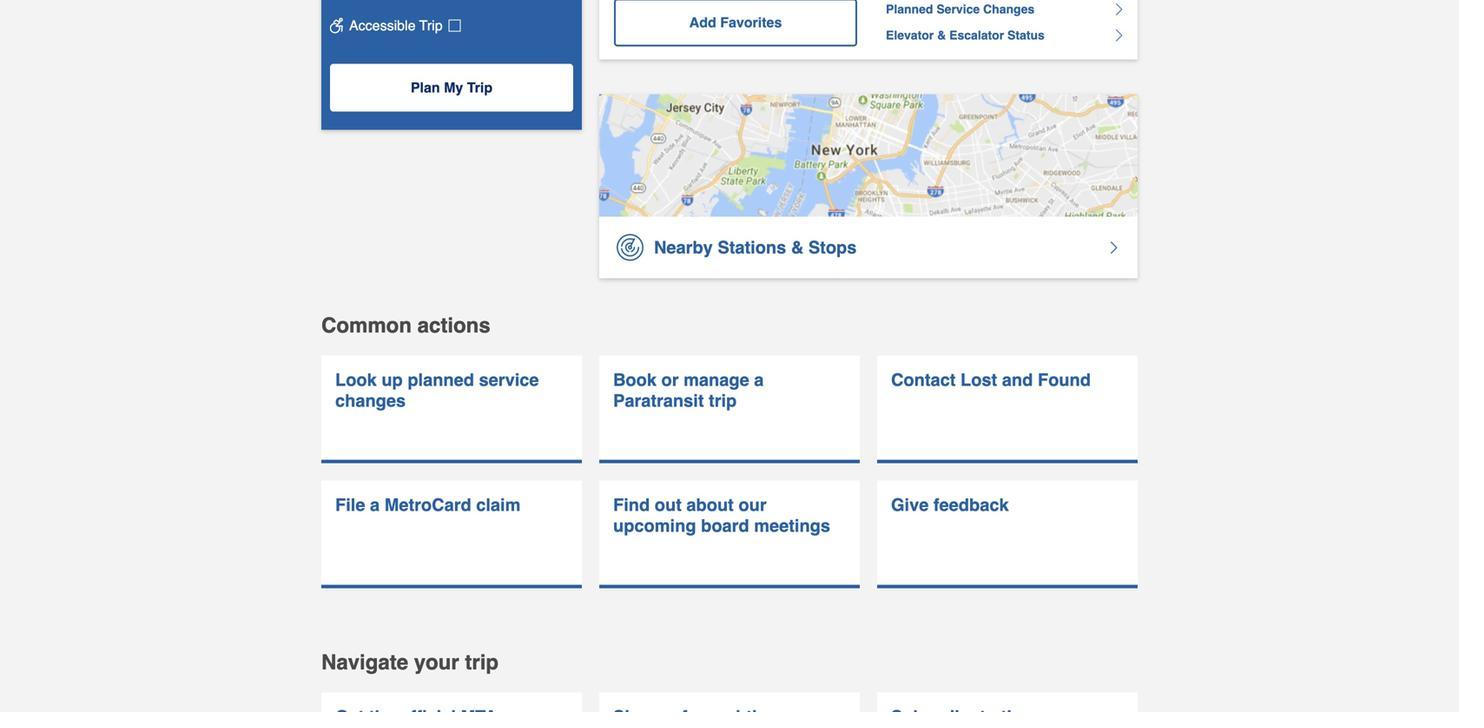 Task type: locate. For each thing, give the bounding box(es) containing it.
&
[[938, 28, 946, 42], [791, 238, 804, 258]]

our
[[739, 495, 767, 515]]

1 horizontal spatial a
[[754, 370, 764, 390]]

trip
[[419, 17, 443, 34], [467, 80, 493, 96]]

0 horizontal spatial a
[[370, 495, 380, 515]]

1 vertical spatial trip
[[467, 80, 493, 96]]

& down service
[[938, 28, 946, 42]]

actions
[[418, 314, 491, 338]]

stops
[[809, 238, 857, 258]]

navigate your trip
[[321, 651, 499, 675]]

add
[[690, 14, 717, 31]]

0 vertical spatial trip
[[709, 391, 737, 411]]

contact lost and found
[[891, 370, 1091, 390]]

radar image
[[617, 234, 644, 261]]

book or manage a paratransit trip link
[[599, 356, 860, 460]]

accessible trip
[[349, 17, 443, 34]]

common actions
[[321, 314, 491, 338]]

trip right my
[[467, 80, 493, 96]]

trip
[[709, 391, 737, 411], [465, 651, 499, 675]]

a right "file"
[[370, 495, 380, 515]]

0 horizontal spatial &
[[791, 238, 804, 258]]

board
[[701, 516, 750, 536]]

service
[[479, 370, 539, 390]]

and
[[1002, 370, 1033, 390]]

file a metrocard claim
[[335, 495, 521, 515]]

manage
[[684, 370, 750, 390]]

find out about our upcoming board meetings
[[613, 495, 831, 536]]

trip down manage at the bottom of the page
[[709, 391, 737, 411]]

give feedback link
[[878, 481, 1138, 585]]

plan
[[411, 80, 440, 96]]

find out about our upcoming board meetings link
[[599, 481, 860, 585]]

find
[[613, 495, 650, 515]]

my
[[444, 80, 463, 96]]

1 vertical spatial &
[[791, 238, 804, 258]]

1 horizontal spatial trip
[[709, 391, 737, 411]]

region
[[330, 0, 573, 112]]

meetings
[[754, 516, 831, 536]]

a inside file a metrocard claim link
[[370, 495, 380, 515]]

elevator & escalator status
[[886, 28, 1045, 42]]

nearby map image
[[599, 94, 1138, 217]]

found
[[1038, 370, 1091, 390]]

trip right accessible
[[419, 17, 443, 34]]

0 vertical spatial a
[[754, 370, 764, 390]]

0 horizontal spatial trip
[[419, 17, 443, 34]]

add favorites
[[690, 14, 782, 31]]

0 vertical spatial &
[[938, 28, 946, 42]]

1 vertical spatial a
[[370, 495, 380, 515]]

a
[[754, 370, 764, 390], [370, 495, 380, 515]]

1 horizontal spatial &
[[938, 28, 946, 42]]

elevator & escalator status link
[[886, 25, 1123, 46]]

trip right your on the bottom of page
[[465, 651, 499, 675]]

a right manage at the bottom of the page
[[754, 370, 764, 390]]

accessible
[[349, 17, 416, 34]]

look
[[335, 370, 377, 390]]

your
[[414, 651, 459, 675]]

upcoming
[[613, 516, 696, 536]]

1 horizontal spatial trip
[[467, 80, 493, 96]]

1 vertical spatial trip
[[465, 651, 499, 675]]

common
[[321, 314, 412, 338]]

escalator
[[950, 28, 1005, 42]]

chevron right image
[[1109, 242, 1121, 254]]

& left the stops
[[791, 238, 804, 258]]

add favorites button
[[614, 0, 858, 47]]



Task type: vqa. For each thing, say whether or not it's contained in the screenshot.
ACTIONS
yes



Task type: describe. For each thing, give the bounding box(es) containing it.
0 vertical spatial trip
[[419, 17, 443, 34]]

give feedback
[[891, 495, 1009, 515]]

navigate
[[321, 651, 408, 675]]

metrocard
[[385, 495, 472, 515]]

region containing accessible trip
[[330, 0, 573, 112]]

elevator
[[886, 28, 934, 42]]

planned
[[408, 370, 474, 390]]

feedback
[[934, 495, 1009, 515]]

up
[[382, 370, 403, 390]]

file a metrocard claim link
[[321, 481, 582, 585]]

planned service changes link
[[886, 0, 1123, 25]]

about
[[687, 495, 734, 515]]

give
[[891, 495, 929, 515]]

0 horizontal spatial trip
[[465, 651, 499, 675]]

service
[[937, 2, 980, 16]]

book or manage a paratransit trip
[[613, 370, 764, 411]]

status
[[1008, 28, 1045, 42]]

changes
[[984, 2, 1035, 16]]

contact lost and found link
[[878, 356, 1138, 460]]

planned
[[886, 2, 934, 16]]

file
[[335, 495, 365, 515]]

changes
[[335, 391, 406, 411]]

favorites
[[720, 14, 782, 31]]

nearby stations & stops link
[[599, 94, 1138, 278]]

nearby stations & stops
[[654, 238, 857, 258]]

out
[[655, 495, 682, 515]]

nearby
[[654, 238, 713, 258]]

a inside book or manage a paratransit trip
[[754, 370, 764, 390]]

look up planned service changes link
[[321, 356, 582, 460]]

planned service changes
[[886, 2, 1035, 16]]

stations
[[718, 238, 787, 258]]

plan my trip
[[411, 80, 493, 96]]

or
[[662, 370, 679, 390]]

& inside "link"
[[938, 28, 946, 42]]

claim
[[476, 495, 521, 515]]

lost
[[961, 370, 998, 390]]

book
[[613, 370, 657, 390]]

contact
[[891, 370, 956, 390]]

plan my trip link
[[330, 64, 573, 112]]

trip inside 'link'
[[467, 80, 493, 96]]

trip inside book or manage a paratransit trip
[[709, 391, 737, 411]]

paratransit
[[613, 391, 704, 411]]

look up planned service changes
[[335, 370, 539, 411]]



